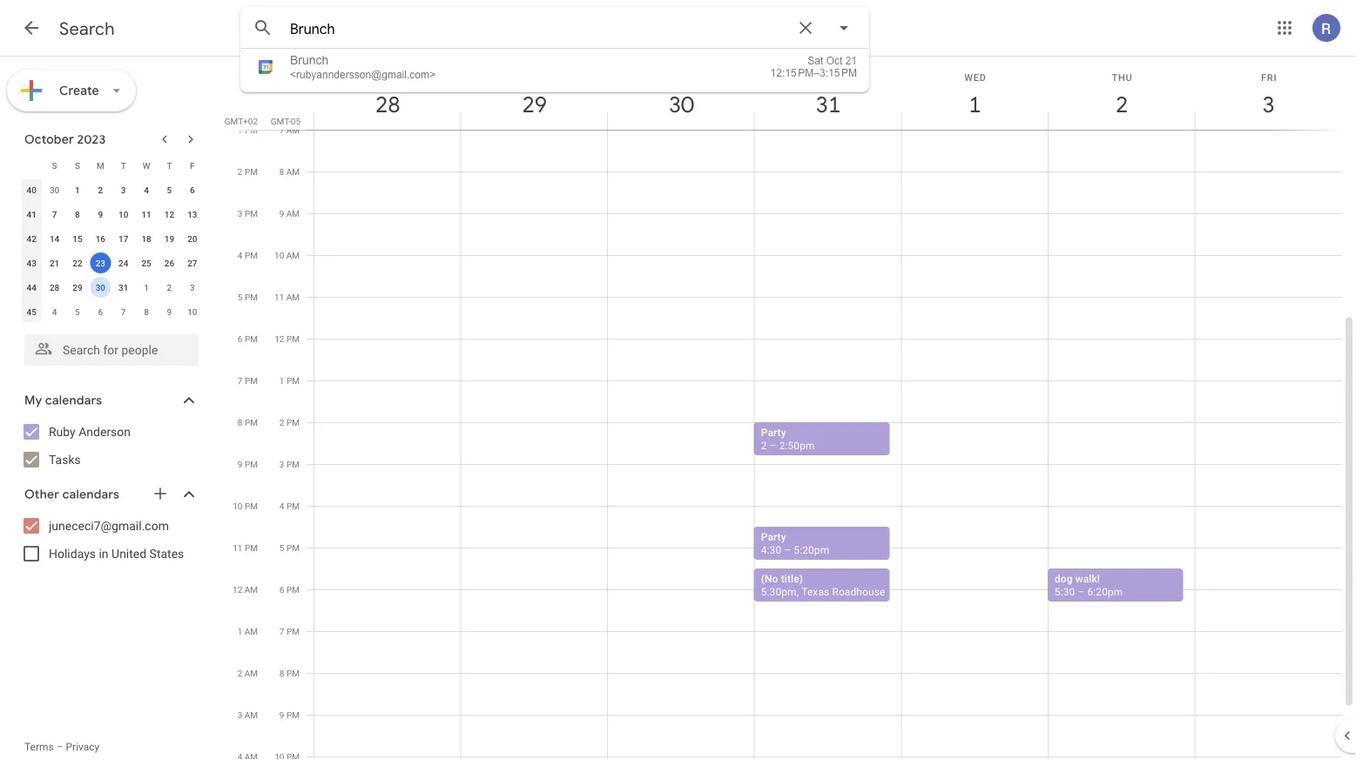 Task type: locate. For each thing, give the bounding box(es) containing it.
6 pm right 12 am
[[279, 584, 300, 595]]

other calendars
[[24, 487, 119, 503]]

30 for 30 element at left
[[95, 282, 105, 293]]

30 inside column header
[[668, 90, 693, 119]]

8 up 15 element
[[75, 209, 80, 219]]

1 vertical spatial 11
[[274, 292, 284, 302]]

1 horizontal spatial 29
[[521, 90, 546, 119]]

1 vertical spatial 4 pm
[[279, 501, 300, 511]]

20
[[187, 233, 197, 244]]

0 vertical spatial calendars
[[45, 393, 102, 408]]

29
[[521, 90, 546, 119], [73, 282, 82, 293]]

am up 9 am
[[286, 166, 300, 177]]

dog walk! 5:30 – 6:20pm
[[1055, 573, 1123, 598]]

1 row from the top
[[20, 153, 204, 178]]

party
[[761, 426, 786, 439], [761, 531, 786, 543]]

1 horizontal spatial 12
[[233, 584, 242, 595]]

1 horizontal spatial 2 pm
[[279, 417, 300, 428]]

1 horizontal spatial 5 pm
[[279, 543, 300, 553]]

31 element
[[113, 277, 134, 298]]

w
[[143, 160, 150, 171]]

0 horizontal spatial s
[[52, 160, 57, 171]]

0 vertical spatial 12
[[164, 209, 174, 219]]

2 vertical spatial 12
[[233, 584, 242, 595]]

party inside party 4:30 – 5:20pm
[[761, 531, 786, 543]]

september 30 element
[[44, 179, 65, 200]]

1 horizontal spatial 3 pm
[[279, 459, 300, 469]]

12 for 12 am
[[233, 584, 242, 595]]

5:20pm
[[794, 544, 829, 556]]

28 column header
[[314, 57, 461, 130]]

0 horizontal spatial 21
[[50, 258, 59, 268]]

am
[[286, 125, 300, 135], [286, 166, 300, 177], [286, 208, 300, 219], [286, 250, 300, 260], [286, 292, 300, 302], [245, 584, 258, 595], [245, 626, 258, 637], [245, 668, 258, 678], [245, 710, 258, 720]]

create
[[59, 83, 99, 98]]

30
[[668, 90, 693, 119], [50, 185, 59, 195], [95, 282, 105, 293]]

t
[[121, 160, 126, 171], [167, 160, 172, 171]]

6
[[190, 185, 195, 195], [98, 307, 103, 317], [238, 334, 243, 344], [279, 584, 284, 595]]

my calendars list
[[3, 418, 216, 474]]

calendars up junececi7@gmail.com
[[62, 487, 119, 503]]

Search for people text field
[[35, 334, 188, 366]]

21 inside row group
[[50, 258, 59, 268]]

1 vertical spatial 1 pm
[[279, 375, 300, 386]]

31 down tue
[[815, 90, 840, 119]]

29 for 29 element
[[73, 282, 82, 293]]

november 3 element
[[182, 277, 203, 298]]

calendars up ruby at the bottom of the page
[[45, 393, 102, 408]]

0 vertical spatial 11
[[141, 209, 151, 219]]

8 pm
[[238, 417, 258, 428], [279, 668, 300, 678]]

0 vertical spatial 28
[[374, 90, 399, 119]]

october
[[24, 132, 74, 147]]

2 row from the top
[[20, 178, 204, 202]]

41
[[27, 209, 36, 219]]

november 4 element
[[44, 301, 65, 322]]

6 left november 7 element
[[98, 307, 103, 317]]

12 down 11 pm at left bottom
[[233, 584, 242, 595]]

1 vertical spatial 2 pm
[[279, 417, 300, 428]]

29 column header
[[460, 57, 608, 130]]

0 horizontal spatial 11
[[141, 209, 151, 219]]

– inside party 4:30 – 5:20pm
[[784, 544, 791, 556]]

walk!
[[1075, 573, 1100, 585]]

sat oct 21 12:15 pm–3:15 pm
[[770, 55, 857, 79]]

4 pm left 10 am
[[238, 250, 258, 260]]

29 right 28 element
[[73, 282, 82, 293]]

calendars for other calendars
[[62, 487, 119, 503]]

5 pm right 11 pm at left bottom
[[279, 543, 300, 553]]

5 pm
[[238, 292, 258, 302], [279, 543, 300, 553]]

6 inside "element"
[[98, 307, 103, 317]]

0 horizontal spatial 29
[[73, 282, 82, 293]]

1 horizontal spatial 6 pm
[[279, 584, 300, 595]]

2 down thu at the top right
[[1115, 90, 1127, 119]]

party up 4:30
[[761, 531, 786, 543]]

0 vertical spatial party
[[761, 426, 786, 439]]

2 left 2:50pm
[[761, 439, 767, 452]]

2 party from the top
[[761, 531, 786, 543]]

6 row from the top
[[20, 275, 204, 300]]

12 down 11 am
[[275, 334, 284, 344]]

3 am
[[237, 710, 258, 720]]

11 element
[[136, 204, 157, 225]]

0 vertical spatial 8 pm
[[238, 417, 258, 428]]

1 am
[[237, 626, 258, 637]]

12 inside 12 "element"
[[164, 209, 174, 219]]

1 horizontal spatial 1 pm
[[279, 375, 300, 386]]

0 horizontal spatial 8 pm
[[238, 417, 258, 428]]

0 horizontal spatial 3 pm
[[238, 208, 258, 219]]

1
[[968, 90, 980, 119], [238, 125, 243, 135], [75, 185, 80, 195], [144, 282, 149, 293], [279, 375, 284, 386], [237, 626, 242, 637]]

0 horizontal spatial 5 pm
[[238, 292, 258, 302]]

terms
[[24, 741, 54, 753]]

terms – privacy
[[24, 741, 100, 753]]

search heading
[[59, 17, 115, 40]]

sat
[[808, 55, 823, 67]]

30 inside cell
[[95, 282, 105, 293]]

s up september 30 element
[[52, 160, 57, 171]]

2 horizontal spatial 12
[[275, 334, 284, 344]]

21 right 43
[[50, 258, 59, 268]]

t right w
[[167, 160, 172, 171]]

1 pm left gmt-
[[238, 125, 258, 135]]

28
[[374, 90, 399, 119], [50, 282, 59, 293]]

junececi7@gmail.com
[[49, 519, 169, 533]]

4 left november 5 element
[[52, 307, 57, 317]]

other calendars list
[[3, 512, 216, 568]]

1 down 12 am
[[237, 626, 242, 637]]

28 down <rubyanndersson@gmail.com>
[[374, 90, 399, 119]]

10 left 11 element
[[118, 209, 128, 219]]

row group containing 40
[[20, 178, 204, 324]]

15 element
[[67, 228, 88, 249]]

28 inside 28 "link"
[[374, 90, 399, 119]]

party inside party 2 – 2:50pm
[[761, 426, 786, 439]]

2 horizontal spatial 30
[[668, 90, 693, 119]]

0 vertical spatial 21
[[845, 55, 857, 67]]

21
[[845, 55, 857, 67], [50, 258, 59, 268]]

0 vertical spatial 3 pm
[[238, 208, 258, 219]]

october 2023
[[24, 132, 106, 147]]

search image
[[246, 10, 280, 45]]

11 up 12 am
[[233, 543, 243, 553]]

1 t from the left
[[121, 160, 126, 171]]

31 right 30 element at left
[[118, 282, 128, 293]]

row group
[[20, 178, 204, 324]]

1 vertical spatial party
[[761, 531, 786, 543]]

28 right 44
[[50, 282, 59, 293]]

28 for 28 element
[[50, 282, 59, 293]]

am for 7 am
[[286, 125, 300, 135]]

1 horizontal spatial 21
[[845, 55, 857, 67]]

other
[[24, 487, 59, 503]]

s left m on the left top of page
[[75, 160, 80, 171]]

10 element
[[113, 204, 134, 225]]

31
[[815, 90, 840, 119], [118, 282, 128, 293]]

1 horizontal spatial t
[[167, 160, 172, 171]]

22
[[73, 258, 82, 268]]

11 inside 'october 2023' grid
[[141, 209, 151, 219]]

am up 8 am
[[286, 125, 300, 135]]

1 horizontal spatial s
[[75, 160, 80, 171]]

3 pm
[[238, 208, 258, 219], [279, 459, 300, 469]]

search options image
[[827, 10, 861, 45]]

– right the terms
[[56, 741, 63, 753]]

9 pm up 10 pm
[[238, 459, 258, 469]]

5
[[167, 185, 172, 195], [238, 292, 243, 302], [75, 307, 80, 317], [279, 543, 284, 553]]

my calendars button
[[3, 387, 216, 415]]

1 vertical spatial 31
[[118, 282, 128, 293]]

1 pm down 12 pm at the left top of the page
[[279, 375, 300, 386]]

0 horizontal spatial t
[[121, 160, 126, 171]]

11 right 10 element
[[141, 209, 151, 219]]

row containing 45
[[20, 300, 204, 324]]

9 pm right 3 am
[[279, 710, 300, 720]]

12 right 11 element
[[164, 209, 174, 219]]

1 vertical spatial 21
[[50, 258, 59, 268]]

6 pm
[[238, 334, 258, 344], [279, 584, 300, 595]]

17
[[118, 233, 128, 244]]

8
[[279, 166, 284, 177], [75, 209, 80, 219], [144, 307, 149, 317], [238, 417, 243, 428], [279, 668, 284, 678]]

11 am
[[274, 292, 300, 302]]

8 right november 7 element
[[144, 307, 149, 317]]

am up 1 am
[[245, 584, 258, 595]]

calendars
[[45, 393, 102, 408], [62, 487, 119, 503]]

21 right oct at top right
[[845, 55, 857, 67]]

my
[[24, 393, 42, 408]]

1 s from the left
[[52, 160, 57, 171]]

– right 4:30
[[784, 544, 791, 556]]

1 vertical spatial 7 pm
[[279, 626, 300, 637]]

party up 2:50pm
[[761, 426, 786, 439]]

10 am
[[274, 250, 300, 260]]

2 pm down 12 pm at the left top of the page
[[279, 417, 300, 428]]

9 pm
[[238, 459, 258, 469], [279, 710, 300, 720]]

None search field
[[0, 327, 216, 366]]

10 up 11 am
[[274, 250, 284, 260]]

am up 12 pm at the left top of the page
[[286, 292, 300, 302]]

f
[[190, 160, 195, 171]]

am down 8 am
[[286, 208, 300, 219]]

0 horizontal spatial 12
[[164, 209, 174, 219]]

28 inside 28 element
[[50, 282, 59, 293]]

1 horizontal spatial 28
[[374, 90, 399, 119]]

4 up 11 element
[[144, 185, 149, 195]]

1 horizontal spatial 30
[[95, 282, 105, 293]]

1 horizontal spatial 8 pm
[[279, 668, 300, 678]]

30 element
[[90, 277, 111, 298]]

2 horizontal spatial 11
[[274, 292, 284, 302]]

anderson
[[79, 425, 131, 439]]

t left w
[[121, 160, 126, 171]]

1 vertical spatial 9 pm
[[279, 710, 300, 720]]

21 element
[[44, 253, 65, 273]]

25 element
[[136, 253, 157, 273]]

0 vertical spatial 30
[[668, 90, 693, 119]]

1 vertical spatial 3 pm
[[279, 459, 300, 469]]

am down 2 am
[[245, 710, 258, 720]]

7
[[279, 125, 284, 135], [52, 209, 57, 219], [121, 307, 126, 317], [238, 375, 243, 386], [279, 626, 284, 637]]

1 party from the top
[[761, 426, 786, 439]]

4
[[144, 185, 149, 195], [238, 250, 243, 260], [52, 307, 57, 317], [279, 501, 284, 511]]

1 horizontal spatial 9 pm
[[279, 710, 300, 720]]

19 element
[[159, 228, 180, 249]]

0 vertical spatial 9 pm
[[238, 459, 258, 469]]

27 element
[[182, 253, 203, 273]]

0 vertical spatial 2 pm
[[238, 166, 258, 177]]

am up 2 am
[[245, 626, 258, 637]]

11 down 10 am
[[274, 292, 284, 302]]

1 vertical spatial 30
[[50, 185, 59, 195]]

3 row from the top
[[20, 202, 204, 226]]

0 vertical spatial 7 pm
[[238, 375, 258, 386]]

october 2023 grid
[[17, 153, 204, 324]]

8 up 10 pm
[[238, 417, 243, 428]]

0 horizontal spatial 1 pm
[[238, 125, 258, 135]]

add other calendars image
[[152, 485, 169, 503]]

2 vertical spatial 30
[[95, 282, 105, 293]]

pm
[[245, 125, 258, 135], [245, 166, 258, 177], [245, 208, 258, 219], [245, 250, 258, 260], [245, 292, 258, 302], [245, 334, 258, 344], [287, 334, 300, 344], [245, 375, 258, 386], [287, 375, 300, 386], [245, 417, 258, 428], [287, 417, 300, 428], [245, 459, 258, 469], [287, 459, 300, 469], [245, 501, 258, 511], [287, 501, 300, 511], [245, 543, 258, 553], [287, 543, 300, 553], [287, 584, 300, 595], [287, 626, 300, 637], [287, 668, 300, 678], [287, 710, 300, 720]]

29 down brunch 'list box'
[[521, 90, 546, 119]]

row containing 44
[[20, 275, 204, 300]]

10
[[118, 209, 128, 219], [274, 250, 284, 260], [187, 307, 197, 317], [233, 501, 243, 511]]

8 pm up 10 pm
[[238, 417, 258, 428]]

6 pm left 12 pm at the left top of the page
[[238, 334, 258, 344]]

<rubyanndersson@gmail.com>
[[290, 69, 435, 81]]

1 column header
[[901, 57, 1048, 130]]

9 am
[[279, 208, 300, 219]]

0 horizontal spatial 6 pm
[[238, 334, 258, 344]]

1 vertical spatial 29
[[73, 282, 82, 293]]

15
[[73, 233, 82, 244]]

1 vertical spatial calendars
[[62, 487, 119, 503]]

2 right f
[[238, 166, 243, 177]]

10 up 11 pm at left bottom
[[233, 501, 243, 511]]

4 pm right 10 pm
[[279, 501, 300, 511]]

1 horizontal spatial 11
[[233, 543, 243, 553]]

terms link
[[24, 741, 54, 753]]

2 column header
[[1048, 57, 1195, 130]]

– inside dog walk! 5:30 – 6:20pm
[[1078, 586, 1085, 598]]

12 element
[[159, 204, 180, 225]]

am down 1 am
[[245, 668, 258, 678]]

party for 4:30
[[761, 531, 786, 543]]

29 inside 'october 2023' grid
[[73, 282, 82, 293]]

0 vertical spatial 29
[[521, 90, 546, 119]]

november 6 element
[[90, 301, 111, 322]]

0 horizontal spatial 28
[[50, 282, 59, 293]]

29 for 29 "link"
[[521, 90, 546, 119]]

5 row from the top
[[20, 251, 204, 275]]

7 pm
[[238, 375, 258, 386], [279, 626, 300, 637]]

10 for 10 am
[[274, 250, 284, 260]]

4 pm
[[238, 250, 258, 260], [279, 501, 300, 511]]

2 right november 1 element
[[167, 282, 172, 293]]

2 t from the left
[[167, 160, 172, 171]]

1 down wed
[[968, 90, 980, 119]]

1 vertical spatial 6 pm
[[279, 584, 300, 595]]

20 element
[[182, 228, 203, 249]]

10 right 'november 9' 'element' on the top
[[187, 307, 197, 317]]

1 horizontal spatial 31
[[815, 90, 840, 119]]

grid
[[223, 57, 1356, 760]]

go back image
[[21, 17, 42, 38]]

17 element
[[113, 228, 134, 249]]

thu 2
[[1112, 72, 1133, 119]]

november 1 element
[[136, 277, 157, 298]]

1 link
[[955, 84, 995, 125]]

row
[[20, 153, 204, 178], [20, 178, 204, 202], [20, 202, 204, 226], [20, 226, 204, 251], [20, 251, 204, 275], [20, 275, 204, 300], [20, 300, 204, 324]]

24 element
[[113, 253, 134, 273]]

Search text field
[[290, 20, 785, 38]]

9 left november 10 element
[[167, 307, 172, 317]]

brunch list box
[[241, 49, 868, 85]]

2 pm left 8 am
[[238, 166, 258, 177]]

31 inside 'october 2023' grid
[[118, 282, 128, 293]]

31 column header
[[754, 57, 902, 130]]

– down walk!
[[1078, 586, 1085, 598]]

0 horizontal spatial 30
[[50, 185, 59, 195]]

0 horizontal spatial 4 pm
[[238, 250, 258, 260]]

0 vertical spatial 31
[[815, 90, 840, 119]]

0 horizontal spatial 9 pm
[[238, 459, 258, 469]]

None search field
[[240, 7, 869, 92]]

29 inside "link"
[[521, 90, 546, 119]]

9 up 10 pm
[[238, 459, 243, 469]]

1 vertical spatial 12
[[275, 334, 284, 344]]

texas
[[801, 586, 829, 598]]

0 horizontal spatial 31
[[118, 282, 128, 293]]

13
[[187, 209, 197, 219]]

4 row from the top
[[20, 226, 204, 251]]

2 vertical spatial 11
[[233, 543, 243, 553]]

28 link
[[368, 84, 408, 125]]

1 vertical spatial 8 pm
[[279, 668, 300, 678]]

s
[[52, 160, 57, 171], [75, 160, 80, 171]]

1 vertical spatial 28
[[50, 282, 59, 293]]

am down 9 am
[[286, 250, 300, 260]]

– left 2:50pm
[[770, 439, 777, 452]]

am for 10 am
[[286, 250, 300, 260]]

am for 12 am
[[245, 584, 258, 595]]

sat oct 21
12:15 pm–3:15 pm element
[[728, 55, 857, 79]]

8 pm right 2 am
[[279, 668, 300, 678]]

5 pm left 11 am
[[238, 292, 258, 302]]

1 down 12 pm at the left top of the page
[[279, 375, 284, 386]]

7 row from the top
[[20, 300, 204, 324]]

4 left 10 am
[[238, 250, 243, 260]]

wed 1
[[964, 72, 987, 119]]

11
[[141, 209, 151, 219], [274, 292, 284, 302], [233, 543, 243, 553]]

1 pm
[[238, 125, 258, 135], [279, 375, 300, 386]]



Task type: describe. For each thing, give the bounding box(es) containing it.
16
[[95, 233, 105, 244]]

26 element
[[159, 253, 180, 273]]

12 pm
[[275, 334, 300, 344]]

title)
[[781, 573, 803, 585]]

14
[[50, 233, 59, 244]]

11 for 11 am
[[274, 292, 284, 302]]

grid containing 28
[[223, 57, 1356, 760]]

6 right 12 am
[[279, 584, 284, 595]]

12 for 12
[[164, 209, 174, 219]]

9 right 3 am
[[279, 710, 284, 720]]

wed
[[964, 72, 987, 83]]

11 pm
[[233, 543, 258, 553]]

calendars for my calendars
[[45, 393, 102, 408]]

18
[[141, 233, 151, 244]]

4:30
[[761, 544, 781, 556]]

party for 2
[[761, 426, 786, 439]]

m
[[97, 160, 104, 171]]

row group inside 'october 2023' grid
[[20, 178, 204, 324]]

19
[[164, 233, 174, 244]]

1 left gmt-
[[238, 125, 243, 135]]

30 column header
[[607, 57, 755, 130]]

– inside party 2 – 2:50pm
[[770, 439, 777, 452]]

fri 3
[[1261, 72, 1277, 119]]

31 link
[[808, 84, 848, 125]]

05
[[291, 116, 300, 126]]

privacy
[[66, 741, 100, 753]]

8 am
[[279, 166, 300, 177]]

42
[[27, 233, 36, 244]]

2 s from the left
[[75, 160, 80, 171]]

30 for '30' link
[[668, 90, 693, 119]]

in
[[99, 547, 109, 561]]

8 up 9 am
[[279, 166, 284, 177]]

november 7 element
[[113, 301, 134, 322]]

27
[[187, 258, 197, 268]]

10 pm
[[233, 501, 258, 511]]

12 am
[[233, 584, 258, 595]]

united
[[112, 547, 146, 561]]

holidays in united states
[[49, 547, 184, 561]]

none search field containing brunch
[[240, 7, 869, 92]]

<rubyanndersson@gmail.com> element
[[290, 69, 435, 81]]

2 link
[[1102, 84, 1142, 125]]

holidays
[[49, 547, 96, 561]]

ruby
[[49, 425, 76, 439]]

7 am
[[279, 125, 300, 135]]

12 for 12 pm
[[275, 334, 284, 344]]

13 element
[[182, 204, 203, 225]]

gmt-
[[271, 116, 291, 126]]

24
[[118, 258, 128, 268]]

2 inside party 2 – 2:50pm
[[761, 439, 767, 452]]

0 vertical spatial 1 pm
[[238, 125, 258, 135]]

18 element
[[136, 228, 157, 249]]

5 right 11 pm at left bottom
[[279, 543, 284, 553]]

am for 2 am
[[245, 668, 258, 678]]

dog
[[1055, 573, 1073, 585]]

6 up the 13 element
[[190, 185, 195, 195]]

fri
[[1261, 72, 1277, 83]]

26
[[164, 258, 174, 268]]

0 horizontal spatial 7 pm
[[238, 375, 258, 386]]

tue
[[819, 72, 838, 83]]

14 element
[[44, 228, 65, 249]]

ruby anderson
[[49, 425, 131, 439]]

11 for 11 pm
[[233, 543, 243, 553]]

2 am
[[237, 668, 258, 678]]

row containing 42
[[20, 226, 204, 251]]

am for 8 am
[[286, 166, 300, 177]]

5 left 11 am
[[238, 292, 243, 302]]

row containing 40
[[20, 178, 204, 202]]

2023
[[77, 132, 106, 147]]

0 horizontal spatial 2 pm
[[238, 166, 258, 177]]

30 link
[[661, 84, 701, 125]]

privacy link
[[66, 741, 100, 753]]

1 left november 2 element
[[144, 282, 149, 293]]

0 vertical spatial 6 pm
[[238, 334, 258, 344]]

28 element
[[44, 277, 65, 298]]

1 horizontal spatial 7 pm
[[279, 626, 300, 637]]

november 9 element
[[159, 301, 180, 322]]

brunch
[[290, 53, 329, 67]]

23, today element
[[90, 253, 111, 273]]

2 up 3 am
[[237, 668, 242, 678]]

(no title) 5:30pm , texas roadhouse
[[761, 573, 885, 598]]

tue 31
[[815, 72, 840, 119]]

10 for 10 pm
[[233, 501, 243, 511]]

2 inside thu 2
[[1115, 90, 1127, 119]]

am for 1 am
[[245, 626, 258, 637]]

roadhouse
[[832, 586, 885, 598]]

25
[[141, 258, 151, 268]]

row containing 41
[[20, 202, 204, 226]]

31 inside column header
[[815, 90, 840, 119]]

2 down 12 pm at the left top of the page
[[279, 417, 284, 428]]

0 vertical spatial 5 pm
[[238, 292, 258, 302]]

5:30
[[1055, 586, 1075, 598]]

states
[[149, 547, 184, 561]]

am for 11 am
[[286, 292, 300, 302]]

3 column header
[[1194, 57, 1342, 130]]

1 horizontal spatial 4 pm
[[279, 501, 300, 511]]

party 4:30 – 5:20pm
[[761, 531, 829, 556]]

30 for september 30 element
[[50, 185, 59, 195]]

9 inside 'element'
[[167, 307, 172, 317]]

tasks
[[49, 452, 81, 467]]

(no
[[761, 573, 778, 585]]

5 up 12 "element" on the top left of the page
[[167, 185, 172, 195]]

1 inside wed 1
[[968, 90, 980, 119]]

29 link
[[515, 84, 555, 125]]

2 down m on the left top of page
[[98, 185, 103, 195]]

clear search image
[[788, 10, 823, 45]]

oct
[[826, 55, 842, 67]]

30 cell
[[89, 275, 112, 300]]

1 right september 30 element
[[75, 185, 80, 195]]

my calendars
[[24, 393, 102, 408]]

1 vertical spatial 5 pm
[[279, 543, 300, 553]]

8 right 2 am
[[279, 668, 284, 678]]

28 for 28 "link" at the top of the page
[[374, 90, 399, 119]]

november 2 element
[[159, 277, 180, 298]]

45
[[27, 307, 36, 317]]

10 for 10 element
[[118, 209, 128, 219]]

2:50pm
[[779, 439, 815, 452]]

,
[[797, 586, 799, 598]]

5:30pm
[[761, 586, 797, 598]]

create button
[[7, 70, 136, 111]]

9 left 10 element
[[98, 209, 103, 219]]

5 right november 4 element
[[75, 307, 80, 317]]

6 left 12 pm at the left top of the page
[[238, 334, 243, 344]]

november 8 element
[[136, 301, 157, 322]]

november 5 element
[[67, 301, 88, 322]]

row containing s
[[20, 153, 204, 178]]

0 vertical spatial 4 pm
[[238, 250, 258, 260]]

gmt+02
[[224, 116, 258, 126]]

21 inside "sat oct 21 12:15 pm–3:15 pm"
[[845, 55, 857, 67]]

23 cell
[[89, 251, 112, 275]]

12:15 pm–3:15 pm
[[770, 67, 857, 79]]

thu
[[1112, 72, 1133, 83]]

43
[[27, 258, 36, 268]]

11 for 11
[[141, 209, 151, 219]]

am for 3 am
[[245, 710, 258, 720]]

search
[[59, 17, 115, 40]]

40
[[27, 185, 36, 195]]

3 link
[[1249, 84, 1289, 125]]

16 element
[[90, 228, 111, 249]]

10 for november 10 element
[[187, 307, 197, 317]]

29 element
[[67, 277, 88, 298]]

44
[[27, 282, 36, 293]]

row containing 43
[[20, 251, 204, 275]]

november 10 element
[[182, 301, 203, 322]]

4 right 10 pm
[[279, 501, 284, 511]]

9 up 10 am
[[279, 208, 284, 219]]

22 element
[[67, 253, 88, 273]]

23
[[95, 258, 105, 268]]

3 inside fri 3
[[1261, 90, 1274, 119]]

6:20pm
[[1087, 586, 1123, 598]]

am for 9 am
[[286, 208, 300, 219]]

other calendars button
[[3, 481, 216, 509]]



Task type: vqa. For each thing, say whether or not it's contained in the screenshot.
Today
no



